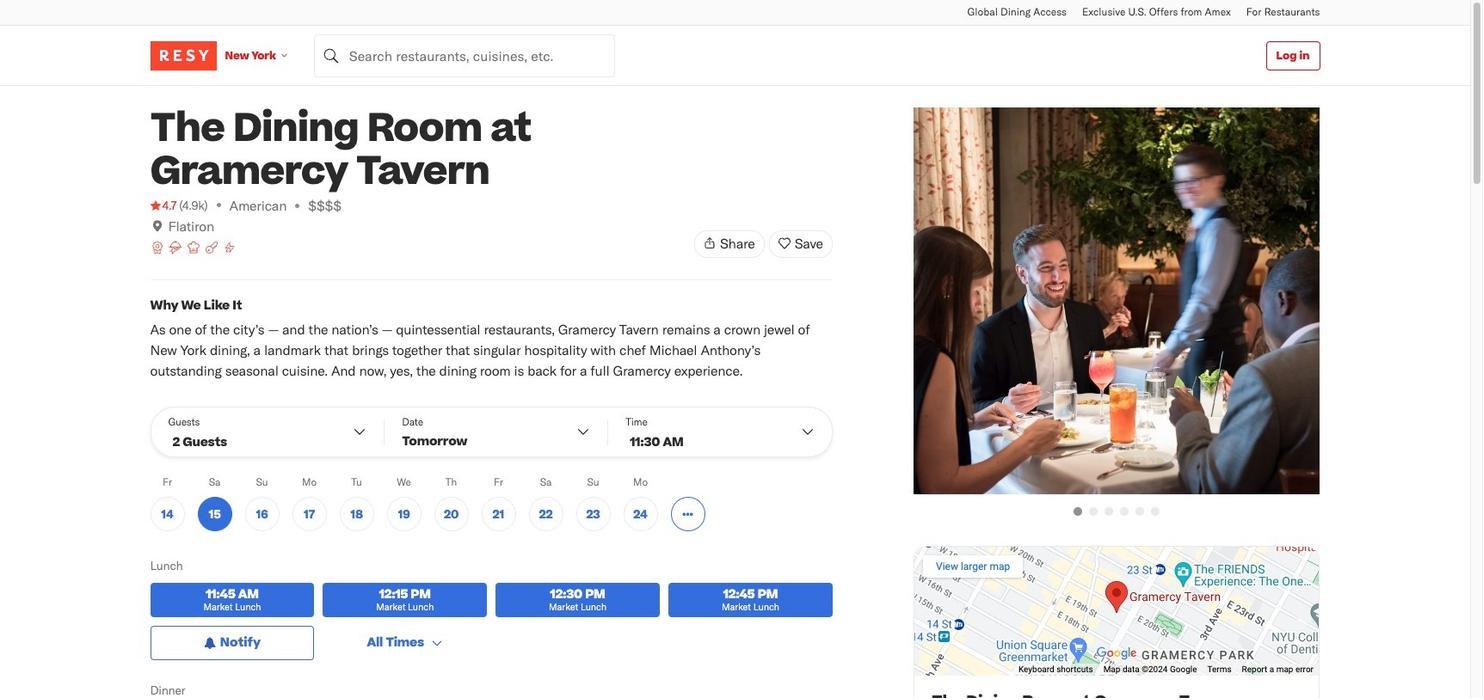 Task type: vqa. For each thing, say whether or not it's contained in the screenshot.
4.7 out of 5 stars image
yes



Task type: locate. For each thing, give the bounding box(es) containing it.
None field
[[314, 34, 615, 77]]

4.7 out of 5 stars image
[[150, 197, 177, 214]]

Search restaurants, cuisines, etc. text field
[[314, 34, 615, 77]]



